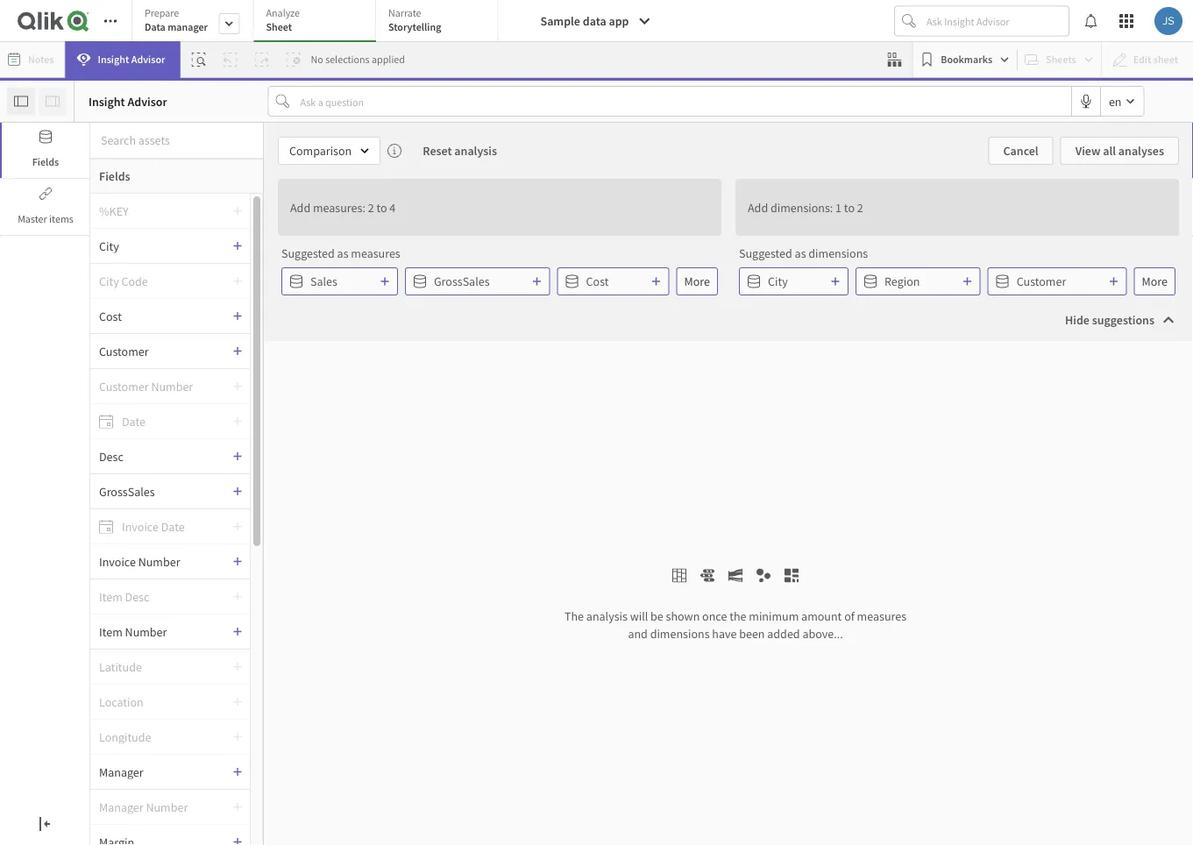 Task type: vqa. For each thing, say whether or not it's contained in the screenshot.
be
yes



Task type: locate. For each thing, give the bounding box(es) containing it.
choose an option below to get started adding to this sheet... application
[[0, 0, 1194, 846]]

0 vertical spatial customer
[[1017, 274, 1067, 289]]

all
[[1104, 143, 1117, 159]]

dimensions down the shown
[[651, 626, 710, 642]]

customer up hide
[[1017, 274, 1067, 289]]

to
[[377, 200, 387, 215], [845, 200, 855, 215], [551, 291, 569, 317], [736, 291, 755, 317], [863, 528, 874, 544], [653, 579, 663, 594]]

0 vertical spatial sheet.
[[833, 579, 864, 594]]

0 vertical spatial insight
[[98, 53, 129, 66]]

1 vertical spatial be
[[651, 608, 664, 624]]

advisor down data
[[131, 53, 165, 66]]

2 master items button from the left
[[2, 180, 89, 235]]

0 vertical spatial analysis
[[455, 143, 497, 159]]

more button up suggestions
[[1135, 268, 1176, 296]]

2 more from the left
[[1143, 274, 1168, 289]]

1 as from the left
[[337, 246, 349, 261]]

above...
[[803, 626, 844, 642]]

cost inside menu item
[[99, 308, 122, 324]]

1 horizontal spatial 2
[[858, 200, 864, 215]]

1 horizontal spatial city
[[768, 274, 788, 289]]

Ask Insight Advisor text field
[[924, 7, 1069, 35]]

master items
[[18, 212, 74, 226]]

2
[[368, 200, 374, 215], [858, 200, 864, 215]]

suggested
[[282, 246, 335, 261], [739, 246, 793, 261]]

insight advisor down data
[[98, 53, 165, 66]]

analysis
[[455, 143, 497, 159], [587, 608, 628, 624]]

1 vertical spatial sheet.
[[581, 602, 613, 618]]

fields button
[[0, 123, 89, 178], [2, 123, 89, 178], [90, 159, 263, 194]]

tab list
[[132, 0, 499, 44]]

applied
[[372, 53, 405, 66]]

1
[[836, 200, 842, 215]]

suggested up sales
[[282, 246, 335, 261]]

view
[[1076, 143, 1101, 159]]

0 horizontal spatial analysis
[[455, 143, 497, 159]]

0 vertical spatial city
[[99, 238, 119, 254]]

1 vertical spatial cost button
[[90, 308, 232, 324]]

1 vertical spatial number
[[125, 624, 167, 640]]

insight advisor inside dropdown button
[[98, 53, 165, 66]]

1 horizontal spatial more
[[1143, 274, 1168, 289]]

fields
[[32, 155, 59, 169], [99, 168, 130, 184]]

john smith image
[[1155, 7, 1183, 35]]

customer button up hide
[[988, 268, 1128, 296]]

customer button inside 'menu item'
[[90, 343, 232, 359]]

1 horizontal spatial cost button
[[558, 268, 670, 296]]

1 more button from the left
[[677, 268, 718, 296]]

0 vertical spatial number
[[138, 554, 180, 570]]

dimensions:
[[771, 200, 834, 215]]

cost up choose an option below to get started adding to this sheet...
[[586, 274, 609, 289]]

0 horizontal spatial cost
[[99, 308, 122, 324]]

advisor down the insight advisor dropdown button
[[128, 93, 167, 109]]

0 horizontal spatial add
[[290, 200, 311, 215]]

0 horizontal spatial more
[[685, 274, 711, 289]]

get
[[573, 291, 601, 317]]

0 horizontal spatial grosssales
[[99, 484, 155, 500]]

1 vertical spatial measures
[[858, 608, 907, 624]]

cost up customer 'menu item'
[[99, 308, 122, 324]]

customer down cost menu item
[[99, 343, 149, 359]]

invoice
[[99, 554, 136, 570]]

1 horizontal spatial more button
[[1135, 268, 1176, 296]]

1 horizontal spatial measures
[[858, 608, 907, 624]]

prepare data manager
[[145, 6, 208, 34]]

1 horizontal spatial customer
[[1017, 274, 1067, 289]]

0 horizontal spatial measures
[[351, 246, 401, 261]]

grosssales
[[434, 274, 490, 289], [99, 484, 155, 500]]

city menu item
[[90, 229, 250, 264]]

0 horizontal spatial sheet.
[[581, 602, 613, 618]]

0 vertical spatial and
[[857, 555, 877, 571]]

cancel button
[[989, 137, 1054, 165]]

1 vertical spatial customer button
[[90, 343, 232, 359]]

more up suggestions
[[1143, 274, 1168, 289]]

sheet. right new
[[833, 579, 864, 594]]

2 left 4
[[368, 200, 374, 215]]

grosssales up option
[[434, 274, 490, 289]]

1 horizontal spatial this
[[759, 291, 792, 317]]

1 vertical spatial grosssales button
[[90, 484, 232, 500]]

to right 1
[[845, 200, 855, 215]]

0 vertical spatial be
[[605, 579, 618, 594]]

1 horizontal spatial city button
[[739, 268, 849, 296]]

master
[[18, 212, 47, 226]]

sheet.
[[833, 579, 864, 594], [581, 602, 613, 618]]

choose
[[334, 291, 400, 317]]

to inside to start creating visualizations and build your new sheet.
[[863, 528, 874, 544]]

more for customer
[[1143, 274, 1168, 289]]

0 horizontal spatial cost button
[[90, 308, 232, 324]]

1 horizontal spatial and
[[857, 555, 877, 571]]

0 horizontal spatial dimensions
[[651, 626, 710, 642]]

more button for customer
[[1135, 268, 1176, 296]]

and inside the analysis will be shown once the minimum amount of measures and dimensions have been added above...
[[628, 626, 648, 642]]

be right the will
[[651, 608, 664, 624]]

insight inside dropdown button
[[98, 53, 129, 66]]

1 horizontal spatial grosssales
[[434, 274, 490, 289]]

1 vertical spatial and
[[628, 626, 648, 642]]

0 horizontal spatial customer button
[[90, 343, 232, 359]]

analysis right reset
[[455, 143, 497, 159]]

0 vertical spatial customer button
[[988, 268, 1128, 296]]

1 horizontal spatial sheet.
[[833, 579, 864, 594]]

menu containing city
[[90, 194, 263, 846]]

0 horizontal spatial more button
[[677, 268, 718, 296]]

sheet. down can
[[581, 602, 613, 618]]

view all analyses button
[[1061, 137, 1180, 165]]

1 more from the left
[[685, 274, 711, 289]]

1 vertical spatial city
[[768, 274, 788, 289]]

1 vertical spatial dimensions
[[651, 626, 710, 642]]

advisor
[[131, 53, 165, 66], [128, 93, 167, 109]]

invoice number button
[[90, 554, 232, 570]]

2 add from the left
[[748, 200, 769, 215]]

0 vertical spatial cost
[[586, 274, 609, 289]]

1 horizontal spatial fields
[[99, 168, 130, 184]]

1 add from the left
[[290, 200, 311, 215]]

2 right 1
[[858, 200, 864, 215]]

sales
[[311, 274, 338, 289]]

been
[[740, 626, 765, 642]]

to left start
[[863, 528, 874, 544]]

more button right started at the top
[[677, 268, 718, 296]]

this down 'any'
[[666, 579, 685, 594]]

and inside to start creating visualizations and build your new sheet.
[[857, 555, 877, 571]]

be
[[605, 579, 618, 594], [651, 608, 664, 624]]

analysis left the will
[[587, 608, 628, 624]]

as down dimensions:
[[795, 246, 807, 261]]

insight advisor
[[98, 53, 165, 66], [89, 93, 167, 109]]

invoice number
[[99, 554, 180, 570]]

1 horizontal spatial as
[[795, 246, 807, 261]]

2 more button from the left
[[1135, 268, 1176, 296]]

and left build
[[857, 555, 877, 571]]

as for dimensions
[[795, 246, 807, 261]]

0 vertical spatial city button
[[90, 238, 232, 254]]

below
[[492, 291, 546, 317]]

menu
[[90, 194, 263, 846]]

and down the will
[[628, 626, 648, 642]]

insight
[[98, 53, 129, 66], [89, 93, 125, 109]]

1 2 from the left
[[368, 200, 374, 215]]

1 horizontal spatial analysis
[[587, 608, 628, 624]]

add left measures:
[[290, 200, 311, 215]]

.
[[651, 552, 654, 568]]

hide assets image
[[14, 94, 28, 108]]

1 vertical spatial this
[[666, 579, 685, 594]]

0 horizontal spatial customer
[[99, 343, 149, 359]]

measures right the of
[[858, 608, 907, 624]]

1 vertical spatial cost
[[99, 308, 122, 324]]

creating
[[741, 555, 783, 571]]

customer menu item
[[90, 334, 250, 369]]

as up sales button
[[337, 246, 349, 261]]

customer button
[[988, 268, 1128, 296], [90, 343, 232, 359]]

city button inside menu item
[[90, 238, 232, 254]]

0 vertical spatial insight advisor
[[98, 53, 165, 66]]

more up adding at the right of page
[[685, 274, 711, 289]]

dimensions down 1
[[809, 246, 869, 261]]

0 horizontal spatial fields
[[32, 155, 59, 169]]

be right can
[[605, 579, 618, 594]]

customer button down cost menu item
[[90, 343, 232, 359]]

to right saved
[[653, 579, 663, 594]]

2 suggested from the left
[[739, 246, 793, 261]]

reset
[[423, 143, 452, 159]]

tab list containing prepare
[[132, 0, 499, 44]]

0 horizontal spatial and
[[628, 626, 648, 642]]

2 2 from the left
[[858, 200, 864, 215]]

0 horizontal spatial as
[[337, 246, 349, 261]]

start
[[876, 528, 900, 544]]

0 horizontal spatial this
[[666, 579, 685, 594]]

1 vertical spatial insight
[[89, 93, 125, 109]]

bookmarks button
[[917, 46, 1014, 74]]

0 horizontal spatial be
[[605, 579, 618, 594]]

grosssales down desc
[[99, 484, 155, 500]]

tab list inside the choose an option below to get started adding to this sheet... application
[[132, 0, 499, 44]]

number inside menu item
[[138, 554, 180, 570]]

1 vertical spatial analysis
[[587, 608, 628, 624]]

1 horizontal spatial suggested
[[739, 246, 793, 261]]

items
[[49, 212, 74, 226]]

advisor inside dropdown button
[[131, 53, 165, 66]]

1 horizontal spatial be
[[651, 608, 664, 624]]

0 vertical spatial this
[[759, 291, 792, 317]]

0 horizontal spatial grosssales button
[[90, 484, 232, 500]]

more button
[[677, 268, 718, 296], [1135, 268, 1176, 296]]

fields up master items
[[32, 155, 59, 169]]

this left the sheet...
[[759, 291, 792, 317]]

dimensions
[[809, 246, 869, 261], [651, 626, 710, 642]]

view all analyses
[[1076, 143, 1165, 159]]

number
[[138, 554, 180, 570], [125, 624, 167, 640]]

1 horizontal spatial grosssales button
[[405, 268, 551, 296]]

add
[[290, 200, 311, 215], [748, 200, 769, 215]]

and
[[857, 555, 877, 571], [628, 626, 648, 642]]

grosssales inside menu item
[[99, 484, 155, 500]]

en
[[1110, 93, 1122, 109]]

number right item
[[125, 624, 167, 640]]

0 vertical spatial cost button
[[558, 268, 670, 296]]

1 vertical spatial customer
[[99, 343, 149, 359]]

0 horizontal spatial city button
[[90, 238, 232, 254]]

manager
[[168, 20, 208, 34]]

reset analysis
[[423, 143, 497, 159]]

suggested down dimensions:
[[739, 246, 793, 261]]

4
[[390, 200, 396, 215]]

1 suggested from the left
[[282, 246, 335, 261]]

selections
[[326, 53, 370, 66]]

region
[[885, 274, 921, 289]]

measures
[[351, 246, 401, 261], [858, 608, 907, 624]]

0 horizontal spatial suggested
[[282, 246, 335, 261]]

have
[[713, 626, 737, 642]]

1 vertical spatial grosssales
[[99, 484, 155, 500]]

number inside menu item
[[125, 624, 167, 640]]

1 horizontal spatial dimensions
[[809, 246, 869, 261]]

insight advisor down the insight advisor dropdown button
[[89, 93, 167, 109]]

city button up cost menu item
[[90, 238, 232, 254]]

manager menu item
[[90, 755, 250, 790]]

analyze sheet
[[266, 6, 300, 34]]

analysis inside button
[[455, 143, 497, 159]]

0 vertical spatial grosssales
[[434, 274, 490, 289]]

2 as from the left
[[795, 246, 807, 261]]

your
[[783, 579, 806, 594]]

0 horizontal spatial city
[[99, 238, 119, 254]]

city button down suggested as dimensions
[[739, 268, 849, 296]]

add left dimensions:
[[748, 200, 769, 215]]

customer
[[1017, 274, 1067, 289], [99, 343, 149, 359]]

margin menu item
[[90, 825, 250, 846]]

fields down search assets text field
[[99, 168, 130, 184]]

1 horizontal spatial customer button
[[988, 268, 1128, 296]]

number right invoice
[[138, 554, 180, 570]]

menu inside the choose an option below to get started adding to this sheet... application
[[90, 194, 263, 846]]

master items button
[[0, 180, 89, 235], [2, 180, 89, 235]]

0 vertical spatial advisor
[[131, 53, 165, 66]]

measures up sales button
[[351, 246, 401, 261]]

city inside city menu item
[[99, 238, 119, 254]]

analysis inside the analysis will be shown once the minimum amount of measures and dimensions have been added above...
[[587, 608, 628, 624]]

city button
[[90, 238, 232, 254], [739, 268, 849, 296]]

bookmarks
[[941, 53, 993, 66]]

add measures: 2 to 4
[[290, 200, 396, 215]]

grosssales menu item
[[90, 475, 250, 510]]

be inside . any found insights can be saved to this sheet.
[[605, 579, 618, 594]]

0 horizontal spatial 2
[[368, 200, 374, 215]]

to left get
[[551, 291, 569, 317]]

no selections applied
[[311, 53, 405, 66]]

1 horizontal spatial add
[[748, 200, 769, 215]]



Task type: describe. For each thing, give the bounding box(es) containing it.
the
[[565, 608, 584, 624]]

shown
[[666, 608, 700, 624]]

1 vertical spatial city button
[[739, 268, 849, 296]]

to start creating visualizations and build your new sheet.
[[741, 528, 906, 594]]

app
[[609, 13, 629, 29]]

0 vertical spatial dimensions
[[809, 246, 869, 261]]

add for add measures: 2 to 4
[[290, 200, 311, 215]]

. any found insights can be saved to this sheet.
[[509, 552, 685, 618]]

analyses
[[1119, 143, 1165, 159]]

0 vertical spatial grosssales button
[[405, 268, 551, 296]]

choose an option below to get started adding to this sheet...
[[334, 291, 860, 317]]

narrate storytelling
[[389, 6, 442, 34]]

build
[[879, 555, 906, 571]]

of
[[845, 608, 855, 624]]

sheet. inside . any found insights can be saved to this sheet.
[[581, 602, 613, 618]]

no
[[311, 53, 323, 66]]

hide suggestions
[[1066, 312, 1155, 328]]

Ask a question text field
[[297, 87, 1072, 115]]

more button for cost
[[677, 268, 718, 296]]

en button
[[1102, 87, 1144, 116]]

suggested for city
[[739, 246, 793, 261]]

suggested for sales
[[282, 246, 335, 261]]

found
[[509, 579, 539, 594]]

more for cost
[[685, 274, 711, 289]]

comparison
[[289, 143, 352, 159]]

reset analysis button
[[409, 137, 511, 165]]

hide
[[1066, 312, 1090, 328]]

cost menu item
[[90, 299, 250, 334]]

city inside city button
[[768, 274, 788, 289]]

desc button
[[90, 449, 232, 464]]

number for invoice number
[[138, 554, 180, 570]]

add for add dimensions: 1 to 2
[[748, 200, 769, 215]]

manager button
[[90, 764, 232, 780]]

this inside . any found insights can be saved to this sheet.
[[666, 579, 685, 594]]

an
[[404, 291, 426, 317]]

to left 4
[[377, 200, 387, 215]]

added
[[768, 626, 801, 642]]

to right adding at the right of page
[[736, 291, 755, 317]]

visualizations
[[785, 555, 855, 571]]

desc menu item
[[90, 439, 250, 475]]

any
[[657, 552, 676, 568]]

hide suggestions button
[[1052, 306, 1187, 334]]

storytelling
[[389, 20, 442, 34]]

started
[[605, 291, 667, 317]]

region button
[[856, 268, 981, 296]]

sample
[[541, 13, 581, 29]]

sheet...
[[796, 291, 860, 317]]

suggested as measures
[[282, 246, 401, 261]]

item number menu item
[[90, 615, 250, 650]]

1 vertical spatial advisor
[[128, 93, 167, 109]]

sample data app button
[[530, 7, 663, 35]]

analyze
[[266, 6, 300, 20]]

1 master items button from the left
[[0, 180, 89, 235]]

analysis for the
[[587, 608, 628, 624]]

item number button
[[90, 624, 232, 640]]

number for item number
[[125, 624, 167, 640]]

measures inside the analysis will be shown once the minimum amount of measures and dimensions have been added above...
[[858, 608, 907, 624]]

0 vertical spatial measures
[[351, 246, 401, 261]]

item number
[[99, 624, 167, 640]]

Search assets text field
[[90, 125, 263, 156]]

the analysis will be shown once the minimum amount of measures and dimensions have been added above...
[[565, 608, 907, 642]]

be inside the analysis will be shown once the minimum amount of measures and dimensions have been added above...
[[651, 608, 664, 624]]

data
[[583, 13, 607, 29]]

item
[[99, 624, 123, 640]]

add dimensions: 1 to 2
[[748, 200, 864, 215]]

selections tool image
[[888, 53, 902, 67]]

sales button
[[282, 268, 398, 296]]

minimum
[[749, 608, 799, 624]]

1 vertical spatial insight advisor
[[89, 93, 167, 109]]

saved
[[620, 579, 650, 594]]

cost button inside menu item
[[90, 308, 232, 324]]

narrate
[[389, 6, 422, 20]]

the
[[730, 608, 747, 624]]

analysis for reset
[[455, 143, 497, 159]]

new
[[808, 579, 830, 594]]

sheet
[[266, 20, 292, 34]]

smart search image
[[192, 53, 206, 67]]

prepare
[[145, 6, 179, 20]]

option
[[430, 291, 488, 317]]

comparison button
[[278, 137, 381, 165]]

once
[[703, 608, 728, 624]]

sheet. inside to start creating visualizations and build your new sheet.
[[833, 579, 864, 594]]

suggestions
[[1093, 312, 1155, 328]]

sample data app
[[541, 13, 629, 29]]

cancel
[[1004, 143, 1039, 159]]

will
[[630, 608, 649, 624]]

invoice number menu item
[[90, 545, 250, 580]]

dimensions inside the analysis will be shown once the minimum amount of measures and dimensions have been added above...
[[651, 626, 710, 642]]

manager
[[99, 764, 144, 780]]

as for measures
[[337, 246, 349, 261]]

insight advisor button
[[65, 41, 180, 78]]

desc
[[99, 449, 124, 464]]

1 horizontal spatial cost
[[586, 274, 609, 289]]

adding
[[671, 291, 732, 317]]

data
[[145, 20, 166, 34]]

suggested as dimensions
[[739, 246, 869, 261]]

to inside . any found insights can be saved to this sheet.
[[653, 579, 663, 594]]

insights
[[542, 579, 582, 594]]

grosssales button inside menu item
[[90, 484, 232, 500]]

can
[[584, 579, 603, 594]]

customer inside 'menu item'
[[99, 343, 149, 359]]

measures:
[[313, 200, 366, 215]]

amount
[[802, 608, 842, 624]]



